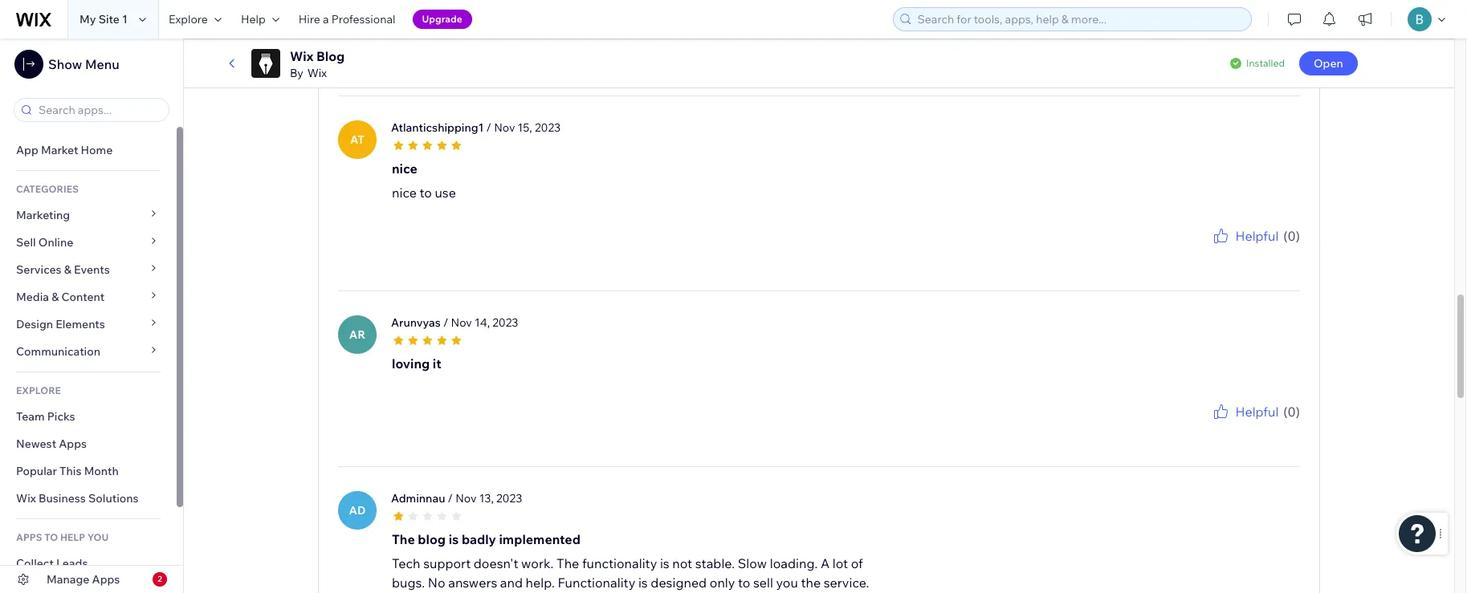 Task type: describe. For each thing, give the bounding box(es) containing it.
no
[[428, 575, 445, 591]]

2023 for badly
[[496, 491, 522, 506]]

events
[[74, 263, 110, 277]]

doesn't
[[474, 555, 518, 571]]

nov for use
[[494, 120, 515, 135]]

use
[[435, 184, 456, 200]]

leads
[[56, 556, 88, 571]]

helpful button for atlanticshipping1 / nov 15, 2023
[[1211, 226, 1279, 245]]

2
[[158, 574, 162, 585]]

blog
[[316, 48, 345, 64]]

feedback for atlanticshipping1 / nov 15, 2023
[[1258, 245, 1300, 257]]

show menu
[[48, 56, 119, 72]]

open button
[[1299, 51, 1358, 75]]

functionality
[[558, 575, 635, 591]]

my
[[79, 12, 96, 26]]

Search apps... field
[[34, 99, 164, 121]]

14,
[[475, 315, 490, 330]]

team
[[16, 410, 45, 424]]

design elements link
[[0, 311, 177, 338]]

Search for tools, apps, help & more... field
[[913, 8, 1246, 31]]

loving it
[[392, 355, 441, 371]]

you
[[87, 532, 109, 544]]

newest apps
[[16, 437, 87, 451]]

explore
[[169, 12, 208, 26]]

1 helpful from the top
[[1235, 33, 1279, 49]]

my site 1
[[79, 12, 128, 26]]

1 vertical spatial wix
[[307, 66, 327, 80]]

marketing link
[[0, 202, 177, 229]]

popular this month
[[16, 464, 119, 479]]

by
[[290, 66, 303, 80]]

wix for business
[[16, 491, 36, 506]]

atlanticshipping1 / nov 15, 2023
[[391, 120, 561, 135]]

sell
[[16, 235, 36, 250]]

answers
[[448, 575, 497, 591]]

helpful for / nov 14, 2023
[[1235, 404, 1279, 420]]

1 vertical spatial 2023
[[492, 315, 518, 330]]

sell online
[[16, 235, 73, 250]]

a
[[821, 555, 830, 571]]

sidebar element
[[0, 39, 184, 593]]

collect leads
[[16, 556, 88, 571]]

only
[[710, 575, 735, 591]]

adminnau / nov 13, 2023
[[391, 491, 522, 506]]

collect
[[16, 556, 54, 571]]

help
[[60, 532, 85, 544]]

team picks
[[16, 410, 75, 424]]

popular
[[16, 464, 57, 479]]

not
[[672, 555, 692, 571]]

show
[[48, 56, 82, 72]]

solutions
[[88, 491, 139, 506]]

your for / nov 15, 2023
[[1236, 245, 1256, 257]]

wix business solutions
[[16, 491, 139, 506]]

your for / nov 14, 2023
[[1236, 421, 1256, 433]]

tech
[[392, 555, 420, 571]]

the blog is badly implemented tech support doesn't work. the functionality is not stable. slow loading. a lot of bugs. no answers and help. functionality is designed only to sell you the service.
[[392, 531, 869, 591]]

sell online link
[[0, 229, 177, 256]]

designed
[[651, 575, 707, 591]]

slow
[[738, 555, 767, 571]]

design elements
[[16, 317, 105, 332]]

newest apps link
[[0, 430, 177, 458]]

help button
[[231, 0, 289, 39]]

menu
[[85, 56, 119, 72]]

help.
[[526, 575, 555, 591]]

15,
[[518, 120, 532, 135]]

nice nice to use
[[392, 160, 456, 200]]

a
[[323, 12, 329, 26]]

app market home
[[16, 143, 113, 157]]

for for / nov 14, 2023
[[1221, 421, 1234, 433]]

app market home link
[[0, 137, 177, 164]]

stable.
[[695, 555, 735, 571]]

categories
[[16, 183, 79, 195]]

services & events link
[[0, 256, 177, 283]]

1 vertical spatial /
[[443, 315, 448, 330]]

apps
[[16, 532, 42, 544]]

2 nice from the top
[[392, 184, 417, 200]]

media & content link
[[0, 283, 177, 311]]

you for / nov 14, 2023
[[1202, 421, 1219, 433]]

apps for newest apps
[[59, 437, 87, 451]]

13,
[[479, 491, 494, 506]]

bugs.
[[392, 575, 425, 591]]

you inside the blog is badly implemented tech support doesn't work. the functionality is not stable. slow loading. a lot of bugs. no answers and help. functionality is designed only to sell you the service.
[[776, 575, 798, 591]]

arunvyas / nov 14, 2023
[[391, 315, 518, 330]]

helpful button for arunvyas / nov 14, 2023
[[1211, 402, 1279, 421]]

blog
[[418, 531, 446, 547]]

sell
[[753, 575, 773, 591]]



Task type: locate. For each thing, give the bounding box(es) containing it.
0 vertical spatial thank
[[1173, 245, 1200, 257]]

the
[[392, 531, 415, 547], [557, 555, 579, 571]]

helpful button
[[1211, 31, 1279, 50], [1211, 226, 1279, 245], [1211, 402, 1279, 421]]

1 vertical spatial to
[[738, 575, 750, 591]]

1 vertical spatial helpful
[[1235, 228, 1279, 244]]

2 your from the top
[[1236, 421, 1256, 433]]

media & content
[[16, 290, 105, 304]]

2 vertical spatial (0)
[[1283, 404, 1300, 420]]

and
[[500, 575, 523, 591]]

(0) for atlanticshipping1 / nov 15, 2023
[[1283, 228, 1300, 244]]

1 vertical spatial helpful button
[[1211, 226, 1279, 245]]

you
[[1202, 245, 1219, 257], [1202, 421, 1219, 433], [776, 575, 798, 591]]

0 vertical spatial helpful
[[1235, 33, 1279, 49]]

loading.
[[770, 555, 818, 571]]

support
[[423, 555, 471, 571]]

nice down atlanticshipping1
[[392, 160, 417, 176]]

loving
[[392, 355, 430, 371]]

/ for use
[[486, 120, 491, 135]]

/ left 15,
[[486, 120, 491, 135]]

0 vertical spatial for
[[1221, 245, 1234, 257]]

2 vertical spatial helpful button
[[1211, 402, 1279, 421]]

2 vertical spatial /
[[448, 491, 453, 506]]

thank you for your feedback for / nov 14, 2023
[[1173, 421, 1300, 433]]

to left sell
[[738, 575, 750, 591]]

1 vertical spatial is
[[660, 555, 669, 571]]

1 vertical spatial for
[[1221, 421, 1234, 433]]

nov for badly
[[455, 491, 477, 506]]

team picks link
[[0, 403, 177, 430]]

2 vertical spatial 2023
[[496, 491, 522, 506]]

0 vertical spatial your
[[1236, 245, 1256, 257]]

0 vertical spatial apps
[[59, 437, 87, 451]]

the right work.
[[557, 555, 579, 571]]

1 for from the top
[[1221, 245, 1234, 257]]

implemented
[[499, 531, 581, 547]]

popular this month link
[[0, 458, 177, 485]]

marketing
[[16, 208, 70, 222]]

2 helpful from the top
[[1235, 228, 1279, 244]]

online
[[38, 235, 73, 250]]

1 vertical spatial nice
[[392, 184, 417, 200]]

0 vertical spatial nice
[[392, 160, 417, 176]]

elements
[[56, 317, 105, 332]]

1 vertical spatial (0)
[[1283, 228, 1300, 244]]

0 horizontal spatial apps
[[59, 437, 87, 451]]

3 helpful from the top
[[1235, 404, 1279, 420]]

0 vertical spatial 2023
[[535, 120, 561, 135]]

communication link
[[0, 338, 177, 365]]

app
[[16, 143, 38, 157]]

& for events
[[64, 263, 71, 277]]

(0)
[[1283, 33, 1300, 49], [1283, 228, 1300, 244], [1283, 404, 1300, 420]]

the up 'tech'
[[392, 531, 415, 547]]

1 horizontal spatial to
[[738, 575, 750, 591]]

/
[[486, 120, 491, 135], [443, 315, 448, 330], [448, 491, 453, 506]]

open
[[1314, 56, 1343, 71]]

1 helpful button from the top
[[1211, 31, 1279, 50]]

thank for / nov 15, 2023
[[1173, 245, 1200, 257]]

thank you for your feedback for / nov 15, 2023
[[1173, 245, 1300, 257]]

apps for manage apps
[[92, 573, 120, 587]]

you for / nov 15, 2023
[[1202, 245, 1219, 257]]

&
[[64, 263, 71, 277], [52, 290, 59, 304]]

it
[[433, 355, 441, 371]]

site
[[98, 12, 120, 26]]

service.
[[824, 575, 869, 591]]

business
[[39, 491, 86, 506]]

0 vertical spatial thank you for your feedback
[[1173, 245, 1300, 257]]

is
[[449, 531, 459, 547], [660, 555, 669, 571], [638, 575, 648, 591]]

help
[[241, 12, 266, 26]]

1 horizontal spatial is
[[638, 575, 648, 591]]

2 vertical spatial wix
[[16, 491, 36, 506]]

to left use
[[420, 184, 432, 200]]

0 vertical spatial is
[[449, 531, 459, 547]]

2023 for use
[[535, 120, 561, 135]]

ar
[[349, 327, 365, 342]]

2 thank you for your feedback from the top
[[1173, 421, 1300, 433]]

1 vertical spatial your
[[1236, 421, 1256, 433]]

to inside nice nice to use
[[420, 184, 432, 200]]

thank
[[1173, 245, 1200, 257], [1173, 421, 1200, 433]]

is down functionality
[[638, 575, 648, 591]]

1 thank you for your feedback from the top
[[1173, 245, 1300, 257]]

services
[[16, 263, 61, 277]]

collect leads link
[[0, 550, 177, 577]]

badly
[[462, 531, 496, 547]]

nov left 13,
[[455, 491, 477, 506]]

nice left use
[[392, 184, 417, 200]]

(0) for arunvyas / nov 14, 2023
[[1283, 404, 1300, 420]]

1 vertical spatial thank
[[1173, 421, 1200, 433]]

arunvyas
[[391, 315, 441, 330]]

1 horizontal spatial &
[[64, 263, 71, 277]]

1 vertical spatial nov
[[451, 315, 472, 330]]

lot
[[833, 555, 848, 571]]

0 vertical spatial nov
[[494, 120, 515, 135]]

feedback for arunvyas / nov 14, 2023
[[1258, 421, 1300, 433]]

0 vertical spatial (0)
[[1283, 33, 1300, 49]]

of
[[851, 555, 863, 571]]

2 vertical spatial you
[[776, 575, 798, 591]]

this
[[59, 464, 81, 479]]

1 (0) from the top
[[1283, 33, 1300, 49]]

professional
[[331, 12, 396, 26]]

feedback
[[1258, 245, 1300, 257], [1258, 421, 1300, 433]]

communication
[[16, 344, 103, 359]]

for for / nov 15, 2023
[[1221, 245, 1234, 257]]

0 horizontal spatial &
[[52, 290, 59, 304]]

1 vertical spatial the
[[557, 555, 579, 571]]

2 feedback from the top
[[1258, 421, 1300, 433]]

& left events
[[64, 263, 71, 277]]

1 vertical spatial &
[[52, 290, 59, 304]]

content
[[61, 290, 105, 304]]

1 horizontal spatial apps
[[92, 573, 120, 587]]

thank you for your feedback
[[1173, 245, 1300, 257], [1173, 421, 1300, 433]]

wix for blog
[[290, 48, 313, 64]]

wix
[[290, 48, 313, 64], [307, 66, 327, 80], [16, 491, 36, 506]]

upgrade button
[[412, 10, 472, 29]]

hire
[[299, 12, 320, 26]]

services & events
[[16, 263, 110, 277]]

2 for from the top
[[1221, 421, 1234, 433]]

the
[[801, 575, 821, 591]]

0 vertical spatial to
[[420, 184, 432, 200]]

picks
[[47, 410, 75, 424]]

apps to help you
[[16, 532, 109, 544]]

0 vertical spatial helpful button
[[1211, 31, 1279, 50]]

2 vertical spatial helpful
[[1235, 404, 1279, 420]]

2 helpful button from the top
[[1211, 226, 1279, 245]]

thank for / nov 14, 2023
[[1173, 421, 1200, 433]]

nice
[[392, 160, 417, 176], [392, 184, 417, 200]]

to
[[44, 532, 58, 544]]

wix inside sidebar 'element'
[[16, 491, 36, 506]]

work.
[[521, 555, 554, 571]]

0 vertical spatial wix
[[290, 48, 313, 64]]

& right media
[[52, 290, 59, 304]]

nov left 15,
[[494, 120, 515, 135]]

1 horizontal spatial the
[[557, 555, 579, 571]]

ad
[[349, 503, 366, 518]]

3 helpful button from the top
[[1211, 402, 1279, 421]]

0 vertical spatial feedback
[[1258, 245, 1300, 257]]

month
[[84, 464, 119, 479]]

helpful for / nov 15, 2023
[[1235, 228, 1279, 244]]

upgrade
[[422, 13, 462, 25]]

market
[[41, 143, 78, 157]]

0 vertical spatial the
[[392, 531, 415, 547]]

your
[[1236, 245, 1256, 257], [1236, 421, 1256, 433]]

/ for badly
[[448, 491, 453, 506]]

wix right by
[[307, 66, 327, 80]]

at
[[350, 132, 365, 147]]

/ right "adminnau" at the bottom
[[448, 491, 453, 506]]

apps up this
[[59, 437, 87, 451]]

to inside the blog is badly implemented tech support doesn't work. the functionality is not stable. slow loading. a lot of bugs. no answers and help. functionality is designed only to sell you the service.
[[738, 575, 750, 591]]

2 (0) from the top
[[1283, 228, 1300, 244]]

functionality
[[582, 555, 657, 571]]

wix up by
[[290, 48, 313, 64]]

1 vertical spatial you
[[1202, 421, 1219, 433]]

2 thank from the top
[[1173, 421, 1200, 433]]

2 vertical spatial is
[[638, 575, 648, 591]]

0 horizontal spatial to
[[420, 184, 432, 200]]

1 feedback from the top
[[1258, 245, 1300, 257]]

0 vertical spatial /
[[486, 120, 491, 135]]

3 (0) from the top
[[1283, 404, 1300, 420]]

2 horizontal spatial is
[[660, 555, 669, 571]]

2023 right 15,
[[535, 120, 561, 135]]

1 nice from the top
[[392, 160, 417, 176]]

wix blog logo image
[[251, 49, 280, 78]]

apps right manage
[[92, 573, 120, 587]]

1 vertical spatial apps
[[92, 573, 120, 587]]

2023
[[535, 120, 561, 135], [492, 315, 518, 330], [496, 491, 522, 506]]

2023 right 13,
[[496, 491, 522, 506]]

wix down popular
[[16, 491, 36, 506]]

/ right arunvyas
[[443, 315, 448, 330]]

hire a professional link
[[289, 0, 405, 39]]

is left not
[[660, 555, 669, 571]]

home
[[81, 143, 113, 157]]

2 vertical spatial nov
[[455, 491, 477, 506]]

wix blog by wix
[[290, 48, 345, 80]]

hire a professional
[[299, 12, 396, 26]]

show menu button
[[14, 50, 119, 79]]

0 vertical spatial &
[[64, 263, 71, 277]]

1 thank from the top
[[1173, 245, 1200, 257]]

nov left 14,
[[451, 315, 472, 330]]

design
[[16, 317, 53, 332]]

is right blog
[[449, 531, 459, 547]]

1 vertical spatial thank you for your feedback
[[1173, 421, 1300, 433]]

2023 right 14,
[[492, 315, 518, 330]]

0 vertical spatial you
[[1202, 245, 1219, 257]]

manage apps
[[47, 573, 120, 587]]

0 horizontal spatial is
[[449, 531, 459, 547]]

1 your from the top
[[1236, 245, 1256, 257]]

atlanticshipping1
[[391, 120, 484, 135]]

0 horizontal spatial the
[[392, 531, 415, 547]]

apps
[[59, 437, 87, 451], [92, 573, 120, 587]]

newest
[[16, 437, 56, 451]]

explore
[[16, 385, 61, 397]]

& for content
[[52, 290, 59, 304]]

installed
[[1246, 57, 1285, 69]]

media
[[16, 290, 49, 304]]

manage
[[47, 573, 89, 587]]

1 vertical spatial feedback
[[1258, 421, 1300, 433]]



Task type: vqa. For each thing, say whether or not it's contained in the screenshot.
USE
yes



